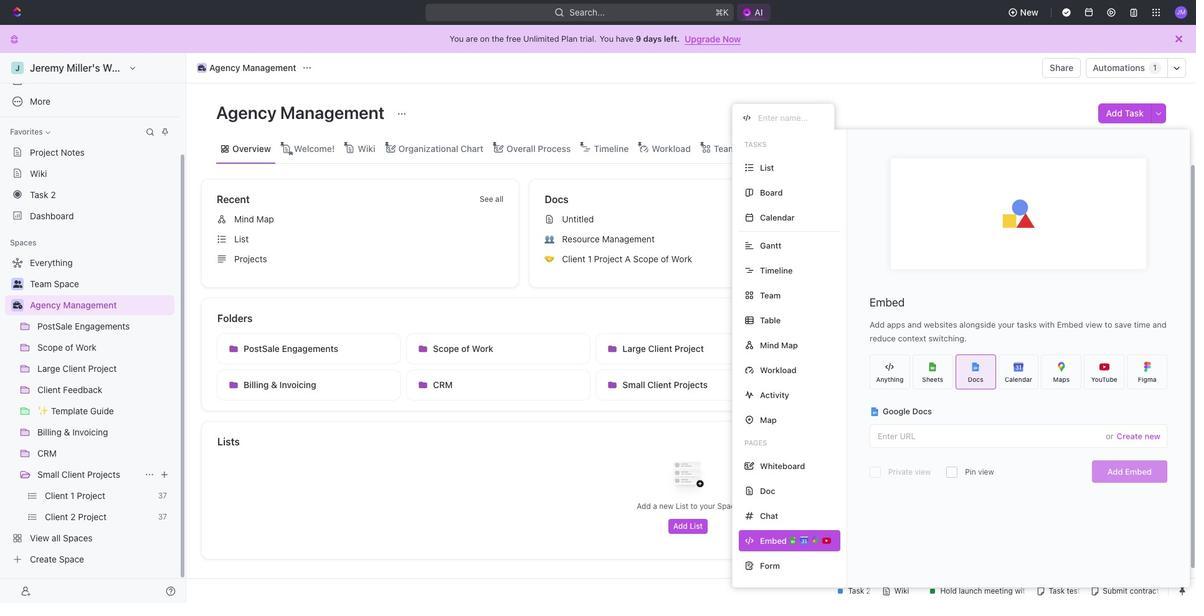 Task type: locate. For each thing, give the bounding box(es) containing it.
feedback
[[839, 343, 879, 354]]

overview link
[[230, 140, 271, 157]]

and
[[908, 320, 922, 330], [1153, 320, 1167, 330]]

1 down resource
[[588, 254, 592, 264]]

timeline link
[[592, 140, 629, 157]]

2 and from the left
[[1153, 320, 1167, 330]]

1 vertical spatial small
[[37, 469, 59, 480]]

0 vertical spatial mind
[[234, 214, 254, 224]]

agency inside sidebar 'navigation'
[[30, 300, 61, 310]]

scope inside 'button'
[[433, 343, 459, 354]]

large client project
[[623, 343, 704, 354]]

tree
[[5, 253, 174, 570]]

list up add list
[[676, 502, 689, 511]]

0 horizontal spatial timeline
[[594, 143, 629, 154]]

have
[[616, 34, 634, 44]]

add inside 'add apps and websites alongside your tasks with embed view to save time and reduce context switching.'
[[870, 320, 885, 330]]

view inside 'add apps and websites alongside your tasks with embed view to save time and reduce context switching.'
[[1086, 320, 1103, 330]]

wiki right welcome!
[[358, 143, 376, 154]]

wiki up ‎task
[[30, 168, 47, 179]]

1 horizontal spatial business time image
[[198, 65, 206, 71]]

0 horizontal spatial work
[[472, 343, 493, 354]]

0 horizontal spatial wiki
[[30, 168, 47, 179]]

you left are
[[450, 34, 464, 44]]

0 vertical spatial small
[[623, 379, 645, 390]]

0 vertical spatial projects
[[234, 254, 267, 264]]

your for alongside
[[998, 320, 1015, 330]]

sidebar navigation
[[0, 53, 186, 603]]

work inside 'button'
[[472, 343, 493, 354]]

your left tasks
[[998, 320, 1015, 330]]

workload
[[652, 143, 691, 154], [760, 365, 797, 375]]

2 horizontal spatial embed
[[1125, 467, 1152, 477]]

1 vertical spatial your
[[700, 502, 715, 511]]

1 vertical spatial calendar
[[1005, 375, 1033, 383]]

1 vertical spatial new
[[659, 502, 674, 511]]

1 right automations
[[1154, 63, 1157, 72]]

to up add list
[[691, 502, 698, 511]]

billing & invoicing
[[244, 379, 316, 390]]

and right the time
[[1153, 320, 1167, 330]]

now
[[723, 33, 741, 44]]

project down favorites button
[[30, 147, 58, 157]]

1 vertical spatial wiki
[[30, 168, 47, 179]]

are
[[466, 34, 478, 44]]

new right create
[[1145, 431, 1161, 441]]

view right pin
[[978, 467, 994, 477]]

project inside sidebar 'navigation'
[[30, 147, 58, 157]]

0 vertical spatial agency
[[209, 62, 240, 73]]

1 vertical spatial work
[[472, 343, 493, 354]]

1 horizontal spatial map
[[760, 415, 777, 425]]

wiki inside sidebar 'navigation'
[[30, 168, 47, 179]]

project
[[30, 147, 58, 157], [594, 254, 623, 264], [675, 343, 704, 354]]

you
[[450, 34, 464, 44], [600, 34, 614, 44]]

workload left team link
[[652, 143, 691, 154]]

project for client 1 project a scope of work
[[594, 254, 623, 264]]

mind map down table
[[760, 340, 798, 350]]

anything
[[876, 375, 904, 383]]

form
[[760, 561, 780, 570]]

team link
[[712, 140, 736, 157]]

view right private on the right bottom
[[915, 467, 931, 477]]

1 vertical spatial map
[[781, 340, 798, 350]]

save
[[1115, 320, 1132, 330]]

wiki
[[358, 143, 376, 154], [30, 168, 47, 179]]

calendar down ✨
[[1005, 375, 1033, 383]]

reduce
[[870, 333, 896, 343]]

1 horizontal spatial small client projects
[[623, 379, 708, 390]]

sheets
[[922, 375, 944, 383]]

docs right sheets
[[968, 375, 984, 383]]

mind down table
[[760, 340, 779, 350]]

1 horizontal spatial scope
[[633, 254, 659, 264]]

and up context
[[908, 320, 922, 330]]

0 horizontal spatial team
[[714, 143, 736, 154]]

alongside
[[960, 320, 996, 330]]

welcome! link
[[292, 140, 335, 157]]

0 vertical spatial your
[[998, 320, 1015, 330]]

1 horizontal spatial docs
[[913, 406, 932, 416]]

calendar down board
[[760, 212, 795, 222]]

work up crm button
[[472, 343, 493, 354]]

websites
[[924, 320, 957, 330]]

1 horizontal spatial wiki
[[358, 143, 376, 154]]

client inside small client projects link
[[62, 469, 85, 480]]

1 vertical spatial project
[[594, 254, 623, 264]]

Enter name... field
[[757, 112, 824, 123]]

0 horizontal spatial scope
[[433, 343, 459, 354]]

client
[[562, 254, 586, 264], [648, 343, 672, 354], [812, 343, 836, 354], [648, 379, 672, 390], [62, 469, 85, 480]]

1 vertical spatial mind map
[[760, 340, 798, 350]]

1 vertical spatial of
[[461, 343, 470, 354]]

project inside button
[[675, 343, 704, 354]]

1 horizontal spatial small
[[623, 379, 645, 390]]

client inside large client project button
[[648, 343, 672, 354]]

small client projects inside sidebar 'navigation'
[[37, 469, 120, 480]]

small
[[623, 379, 645, 390], [37, 469, 59, 480]]

space
[[718, 502, 739, 511]]

to
[[1105, 320, 1113, 330], [691, 502, 698, 511]]

0 vertical spatial new
[[1145, 431, 1161, 441]]

1 horizontal spatial and
[[1153, 320, 1167, 330]]

management inside sidebar 'navigation'
[[63, 300, 117, 310]]

list link
[[757, 140, 774, 157], [212, 229, 514, 249]]

team up table
[[760, 290, 781, 300]]

management
[[243, 62, 296, 73], [280, 102, 385, 123], [602, 234, 655, 244], [63, 300, 117, 310]]

scope
[[633, 254, 659, 264], [433, 343, 459, 354]]

0 horizontal spatial new
[[659, 502, 674, 511]]

0 vertical spatial map
[[257, 214, 274, 224]]

add for add a new list to your space
[[637, 502, 651, 511]]

1 horizontal spatial projects
[[234, 254, 267, 264]]

scope up crm
[[433, 343, 459, 354]]

0 horizontal spatial projects
[[87, 469, 120, 480]]

tasks
[[745, 140, 767, 148]]

see
[[480, 194, 493, 204]]

0 horizontal spatial docs
[[545, 194, 569, 205]]

project for large client project
[[675, 343, 704, 354]]

1 horizontal spatial project
[[594, 254, 623, 264]]

work down untitled link
[[672, 254, 692, 264]]

view left save
[[1086, 320, 1103, 330]]

guide
[[1056, 343, 1080, 354]]

mind
[[234, 214, 254, 224], [760, 340, 779, 350]]

timeline
[[594, 143, 629, 154], [760, 265, 793, 275]]

add left task
[[1106, 108, 1123, 118]]

large
[[623, 343, 646, 354]]

agency management inside sidebar 'navigation'
[[30, 300, 117, 310]]

map
[[257, 214, 274, 224], [781, 340, 798, 350], [760, 415, 777, 425]]

1 horizontal spatial of
[[661, 254, 669, 264]]

0 vertical spatial timeline
[[594, 143, 629, 154]]

mind map down recent
[[234, 214, 274, 224]]

docs
[[545, 194, 569, 205], [968, 375, 984, 383], [913, 406, 932, 416]]

0 horizontal spatial view
[[915, 467, 931, 477]]

✨ template guide button
[[975, 333, 1160, 365]]

1 vertical spatial workload
[[760, 365, 797, 375]]

with
[[1039, 320, 1055, 330]]

postsale
[[244, 343, 280, 354]]

1 vertical spatial timeline
[[760, 265, 793, 275]]

business time image
[[198, 65, 206, 71], [13, 302, 22, 309]]

0 horizontal spatial wiki link
[[5, 163, 174, 183]]

project down the folders button at the bottom of the page
[[675, 343, 704, 354]]

add embed button
[[1092, 461, 1168, 483]]

add for add embed
[[1108, 467, 1123, 477]]

of
[[661, 254, 669, 264], [461, 343, 470, 354]]

add task button
[[1099, 103, 1152, 123]]

embed right with at the bottom right of the page
[[1057, 320, 1084, 330]]

2 vertical spatial projects
[[87, 469, 120, 480]]

0 horizontal spatial you
[[450, 34, 464, 44]]

scope right a
[[633, 254, 659, 264]]

embed up apps
[[870, 296, 905, 309]]

new for create
[[1145, 431, 1161, 441]]

workload up activity at the bottom
[[760, 365, 797, 375]]

0 vertical spatial work
[[672, 254, 692, 264]]

1 horizontal spatial agency management link
[[194, 60, 299, 75]]

0 vertical spatial business time image
[[198, 65, 206, 71]]

board
[[760, 187, 783, 197]]

0 horizontal spatial business time image
[[13, 302, 22, 309]]

project left a
[[594, 254, 623, 264]]

mind down recent
[[234, 214, 254, 224]]

untitled
[[562, 214, 594, 224]]

no lists icon. image
[[663, 452, 713, 502]]

0 vertical spatial small client projects
[[623, 379, 708, 390]]

calendar
[[760, 212, 795, 222], [1005, 375, 1033, 383]]

1 horizontal spatial timeline
[[760, 265, 793, 275]]

gantt
[[760, 240, 782, 250]]

small client projects link
[[37, 465, 140, 485]]

organizational
[[399, 143, 458, 154]]

0 horizontal spatial 1
[[588, 254, 592, 264]]

apps
[[887, 320, 906, 330]]

task
[[1125, 108, 1144, 118]]

0 horizontal spatial to
[[691, 502, 698, 511]]

docs up untitled
[[545, 194, 569, 205]]

2 horizontal spatial docs
[[968, 375, 984, 383]]

dashboards
[[30, 75, 78, 85]]

0 vertical spatial team
[[714, 143, 736, 154]]

your inside 'add apps and websites alongside your tasks with embed view to save time and reduce context switching.'
[[998, 320, 1015, 330]]

0 vertical spatial embed
[[870, 296, 905, 309]]

2 you from the left
[[600, 34, 614, 44]]

1 vertical spatial projects
[[674, 379, 708, 390]]

maps
[[1053, 375, 1070, 383]]

docs right google on the bottom right of the page
[[913, 406, 932, 416]]

1 horizontal spatial workload
[[760, 365, 797, 375]]

0 horizontal spatial and
[[908, 320, 922, 330]]

agency management
[[209, 62, 296, 73], [216, 102, 388, 123], [30, 300, 117, 310]]

to inside 'add apps and websites alongside your tasks with embed view to save time and reduce context switching.'
[[1105, 320, 1113, 330]]

small inside sidebar 'navigation'
[[37, 469, 59, 480]]

tree containing agency management
[[5, 253, 174, 570]]

1 vertical spatial to
[[691, 502, 698, 511]]

Enter URL text field
[[871, 425, 1106, 447]]

client feedback
[[812, 343, 879, 354]]

1 horizontal spatial team
[[760, 290, 781, 300]]

view for private view
[[915, 467, 931, 477]]

the
[[492, 34, 504, 44]]

1 vertical spatial wiki link
[[5, 163, 174, 183]]

0 horizontal spatial of
[[461, 343, 470, 354]]

2 vertical spatial project
[[675, 343, 704, 354]]

add down or
[[1108, 467, 1123, 477]]

wiki link down project notes link
[[5, 163, 174, 183]]

you left have on the right top of page
[[600, 34, 614, 44]]

1 vertical spatial embed
[[1057, 320, 1084, 330]]

0 vertical spatial project
[[30, 147, 58, 157]]

1 vertical spatial scope
[[433, 343, 459, 354]]

add up 'reduce'
[[870, 320, 885, 330]]

0 vertical spatial workload
[[652, 143, 691, 154]]

billing
[[244, 379, 269, 390]]

1 horizontal spatial view
[[978, 467, 994, 477]]

work
[[672, 254, 692, 264], [472, 343, 493, 354]]

embed
[[870, 296, 905, 309], [1057, 320, 1084, 330], [1125, 467, 1152, 477]]

a
[[653, 502, 657, 511]]

search...
[[570, 7, 605, 17]]

0 horizontal spatial agency management link
[[30, 295, 172, 315]]

embed down or create new
[[1125, 467, 1152, 477]]

list down add a new list to your space
[[690, 522, 703, 531]]

new right a
[[659, 502, 674, 511]]

add
[[1106, 108, 1123, 118], [870, 320, 885, 330], [1108, 467, 1123, 477], [637, 502, 651, 511], [673, 522, 688, 531]]

share button
[[1043, 58, 1081, 78]]

1 horizontal spatial calendar
[[1005, 375, 1033, 383]]

2 vertical spatial agency management
[[30, 300, 117, 310]]

process
[[538, 143, 571, 154]]

new for a
[[659, 502, 674, 511]]

0 horizontal spatial small
[[37, 469, 59, 480]]

add inside button
[[1106, 108, 1123, 118]]

timeline right process on the left of the page
[[594, 143, 629, 154]]

timeline down 'gantt'
[[760, 265, 793, 275]]

of up crm button
[[461, 343, 470, 354]]

2 vertical spatial docs
[[913, 406, 932, 416]]

add for add apps and websites alongside your tasks with embed view to save time and reduce context switching.
[[870, 320, 885, 330]]

0 vertical spatial to
[[1105, 320, 1113, 330]]

1 vertical spatial business time image
[[13, 302, 22, 309]]

0 horizontal spatial small client projects
[[37, 469, 120, 480]]

whiteboard
[[760, 461, 805, 471]]

to left save
[[1105, 320, 1113, 330]]

0 horizontal spatial your
[[700, 502, 715, 511]]

scope of work
[[433, 343, 493, 354]]

wiki link
[[355, 140, 376, 157], [5, 163, 174, 183]]

add down add a new list to your space
[[673, 522, 688, 531]]

1 horizontal spatial work
[[672, 254, 692, 264]]

create
[[1117, 431, 1143, 441]]

1 horizontal spatial list link
[[757, 140, 774, 157]]

automations
[[1093, 62, 1145, 73]]

google docs
[[883, 406, 932, 416]]

add left a
[[637, 502, 651, 511]]

billing & invoicing button
[[217, 370, 401, 401]]

0 vertical spatial 1
[[1154, 63, 1157, 72]]

projects inside button
[[674, 379, 708, 390]]

upgrade
[[685, 33, 721, 44]]

0 horizontal spatial workload
[[652, 143, 691, 154]]

view for pin view
[[978, 467, 994, 477]]

1 horizontal spatial you
[[600, 34, 614, 44]]

project notes
[[30, 147, 85, 157]]

figma
[[1138, 375, 1157, 383]]

your left space
[[700, 502, 715, 511]]

team left tasks
[[714, 143, 736, 154]]

of right a
[[661, 254, 669, 264]]

0 horizontal spatial list link
[[212, 229, 514, 249]]

wiki link right welcome!
[[355, 140, 376, 157]]



Task type: vqa. For each thing, say whether or not it's contained in the screenshot.
Marketing Goals within 'Sidebar' navigation
no



Task type: describe. For each thing, give the bounding box(es) containing it.
client inside client feedback button
[[812, 343, 836, 354]]

tasks
[[1017, 320, 1037, 330]]

your for to
[[700, 502, 715, 511]]

spaces
[[10, 238, 36, 247]]

‎task 2
[[30, 189, 56, 200]]

0 horizontal spatial embed
[[870, 296, 905, 309]]

days
[[643, 34, 662, 44]]

add for add list
[[673, 522, 688, 531]]

trial.
[[580, 34, 597, 44]]

tree inside sidebar 'navigation'
[[5, 253, 174, 570]]

organizational chart link
[[396, 140, 484, 157]]

folders button
[[217, 311, 1143, 326]]

pin
[[965, 467, 976, 477]]

✨ template guide
[[1002, 343, 1080, 354]]

list down recent
[[234, 234, 249, 244]]

project notes link
[[5, 142, 174, 162]]

overall
[[507, 143, 536, 154]]

lists
[[217, 436, 240, 447]]

‎task
[[30, 189, 48, 200]]

resources button
[[873, 192, 1143, 207]]

chart
[[461, 143, 484, 154]]

‎task 2 link
[[5, 184, 174, 204]]

0 vertical spatial of
[[661, 254, 669, 264]]

new button
[[1003, 2, 1046, 22]]

client inside small client projects button
[[648, 379, 672, 390]]

small client projects inside button
[[623, 379, 708, 390]]

new
[[1020, 7, 1039, 17]]

postsale engagements button
[[217, 333, 401, 365]]

crm button
[[406, 370, 591, 401]]

activity
[[760, 390, 789, 400]]

add list
[[673, 522, 703, 531]]

1 vertical spatial agency
[[216, 102, 277, 123]]

or create new
[[1106, 431, 1161, 441]]

list inside add list button
[[690, 522, 703, 531]]

embed inside 'add apps and websites alongside your tasks with embed view to save time and reduce context switching.'
[[1057, 320, 1084, 330]]

1 and from the left
[[908, 320, 922, 330]]

dashboards link
[[5, 70, 174, 90]]

pages
[[745, 439, 767, 447]]

lists button
[[217, 434, 1160, 449]]

1 you from the left
[[450, 34, 464, 44]]

resources
[[873, 194, 923, 205]]

resource management
[[562, 234, 655, 244]]

add list button
[[669, 519, 708, 534]]

time
[[1134, 320, 1151, 330]]

google
[[883, 406, 910, 416]]

1 horizontal spatial 1
[[1154, 63, 1157, 72]]

share
[[1050, 62, 1074, 73]]

you are on the free unlimited plan trial. you have 9 days left. upgrade now
[[450, 33, 741, 44]]

large client project button
[[596, 333, 781, 365]]

untitled link
[[540, 209, 842, 229]]

add a new list to your space
[[637, 502, 739, 511]]

timeline inside "link"
[[594, 143, 629, 154]]

2 horizontal spatial map
[[781, 340, 798, 350]]

0 horizontal spatial map
[[257, 214, 274, 224]]

a
[[625, 254, 631, 264]]

0 horizontal spatial mind map
[[234, 214, 274, 224]]

projects inside tree
[[87, 469, 120, 480]]

list up board
[[760, 162, 774, 172]]

embed inside button
[[1125, 467, 1152, 477]]

client feedback button
[[786, 333, 970, 365]]

left.
[[664, 34, 680, 44]]

business time image inside sidebar 'navigation'
[[13, 302, 22, 309]]

1 horizontal spatial mind
[[760, 340, 779, 350]]

1 vertical spatial 1
[[588, 254, 592, 264]]

0 vertical spatial list link
[[757, 140, 774, 157]]

overall process
[[507, 143, 571, 154]]

on
[[480, 34, 490, 44]]

add apps and websites alongside your tasks with embed view to save time and reduce context switching.
[[870, 320, 1167, 343]]

0 vertical spatial calendar
[[760, 212, 795, 222]]

0 vertical spatial wiki link
[[355, 140, 376, 157]]

overall process link
[[504, 140, 571, 157]]

upgrade now link
[[685, 33, 741, 44]]

scope of work button
[[406, 333, 591, 365]]

all
[[495, 194, 504, 204]]

crm
[[433, 379, 453, 390]]

doc
[[760, 486, 776, 496]]

invoicing
[[280, 379, 316, 390]]

context
[[898, 333, 927, 343]]

⌘k
[[716, 7, 729, 17]]

0 vertical spatial wiki
[[358, 143, 376, 154]]

add embed
[[1108, 467, 1152, 477]]

small client projects button
[[596, 370, 781, 401]]

wiki link inside sidebar 'navigation'
[[5, 163, 174, 183]]

unlimited
[[523, 34, 559, 44]]

see all button
[[475, 192, 509, 207]]

youtube
[[1092, 375, 1118, 383]]

1 vertical spatial docs
[[968, 375, 984, 383]]

resource
[[562, 234, 600, 244]]

&
[[271, 379, 277, 390]]

client 1 project a scope of work
[[562, 254, 692, 264]]

private view
[[889, 467, 931, 477]]

1 vertical spatial list link
[[212, 229, 514, 249]]

add for add task
[[1106, 108, 1123, 118]]

favorites
[[10, 127, 43, 136]]

or
[[1106, 431, 1114, 441]]

recent
[[217, 194, 250, 205]]

0 vertical spatial agency management
[[209, 62, 296, 73]]

table
[[760, 315, 781, 325]]

private
[[889, 467, 913, 477]]

0 vertical spatial scope
[[633, 254, 659, 264]]

switching.
[[929, 333, 967, 343]]

2 vertical spatial map
[[760, 415, 777, 425]]

postsale engagements
[[244, 343, 338, 354]]

list down the enter name... field
[[759, 143, 774, 154]]

1 vertical spatial agency management
[[216, 102, 388, 123]]

1 horizontal spatial mind map
[[760, 340, 798, 350]]

2
[[51, 189, 56, 200]]

0 vertical spatial docs
[[545, 194, 569, 205]]

1 vertical spatial agency management link
[[30, 295, 172, 315]]

dashboard link
[[5, 206, 174, 226]]

1 vertical spatial team
[[760, 290, 781, 300]]

0 horizontal spatial mind
[[234, 214, 254, 224]]

favorites button
[[5, 125, 55, 140]]

engagements
[[282, 343, 338, 354]]

dashboard
[[30, 210, 74, 221]]

of inside 'button'
[[461, 343, 470, 354]]

small inside button
[[623, 379, 645, 390]]

plan
[[562, 34, 578, 44]]

organizational chart
[[399, 143, 484, 154]]



